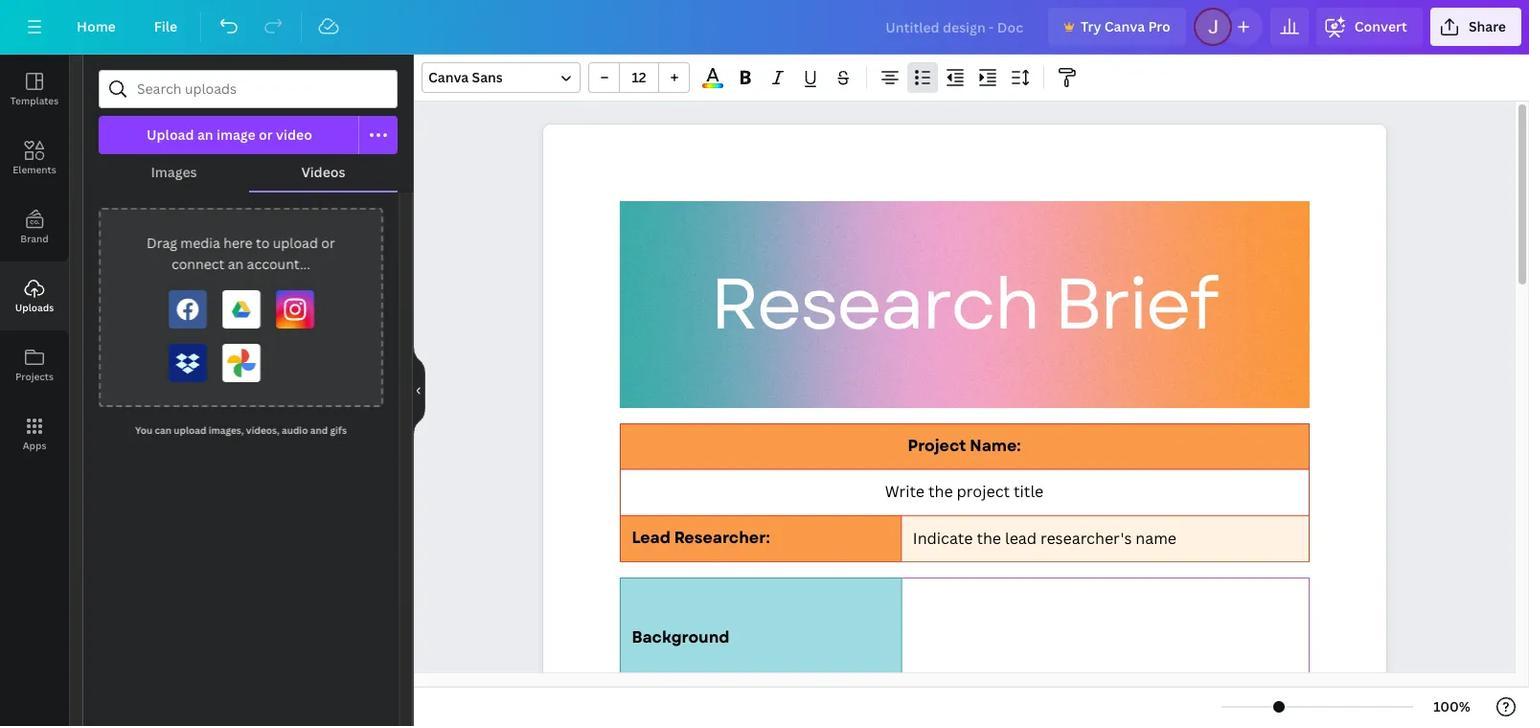 Task type: locate. For each thing, give the bounding box(es) containing it.
images,
[[209, 424, 244, 437]]

color range image
[[703, 84, 723, 88]]

canva left sans
[[428, 68, 469, 86]]

projects button
[[0, 331, 69, 400]]

Search uploads search field
[[137, 71, 385, 107]]

file button
[[139, 8, 193, 46]]

0 vertical spatial upload
[[273, 234, 318, 252]]

0 horizontal spatial canva
[[428, 68, 469, 86]]

100%
[[1434, 698, 1471, 716]]

upload
[[273, 234, 318, 252], [174, 424, 206, 437]]

1 vertical spatial an
[[228, 255, 244, 273]]

videos button
[[249, 154, 398, 191]]

or inside upload an image or video button
[[259, 126, 273, 144]]

and
[[310, 424, 328, 437]]

to
[[256, 234, 270, 252]]

images
[[151, 163, 197, 181]]

– – number field
[[626, 68, 653, 86]]

you
[[135, 424, 153, 437]]

projects
[[15, 370, 54, 383]]

or
[[259, 126, 273, 144], [321, 234, 335, 252]]

0 vertical spatial canva
[[1105, 17, 1146, 35]]

1 vertical spatial or
[[321, 234, 335, 252]]

convert button
[[1317, 8, 1423, 46]]

convert
[[1355, 17, 1408, 35]]

or left video
[[259, 126, 273, 144]]

or inside drag media here to upload or connect an account...
[[321, 234, 335, 252]]

0 horizontal spatial an
[[197, 126, 213, 144]]

videos,
[[246, 424, 280, 437]]

main menu bar
[[0, 0, 1530, 55]]

canva sans button
[[422, 62, 581, 93]]

home
[[77, 17, 116, 35]]

1 vertical spatial canva
[[428, 68, 469, 86]]

gifs
[[330, 424, 347, 437]]

100% button
[[1422, 692, 1484, 723]]

image
[[217, 126, 256, 144]]

an
[[197, 126, 213, 144], [228, 255, 244, 273]]

upload up account...
[[273, 234, 318, 252]]

0 horizontal spatial or
[[259, 126, 273, 144]]

an left image
[[197, 126, 213, 144]]

or right to
[[321, 234, 335, 252]]

0 vertical spatial or
[[259, 126, 273, 144]]

0 vertical spatial an
[[197, 126, 213, 144]]

1 horizontal spatial upload
[[273, 234, 318, 252]]

1 horizontal spatial or
[[321, 234, 335, 252]]

canva
[[1105, 17, 1146, 35], [428, 68, 469, 86]]

research brief
[[710, 253, 1217, 356]]

videos
[[301, 163, 346, 181]]

brand button
[[0, 193, 69, 262]]

an down the here
[[228, 255, 244, 273]]

canva right try
[[1105, 17, 1146, 35]]

uploads button
[[0, 262, 69, 331]]

connect
[[172, 255, 225, 273]]

group
[[589, 62, 690, 93]]

upload right can
[[174, 424, 206, 437]]

1 horizontal spatial an
[[228, 255, 244, 273]]

templates
[[10, 94, 59, 107]]

1 vertical spatial upload
[[174, 424, 206, 437]]

media
[[181, 234, 220, 252]]

1 horizontal spatial canva
[[1105, 17, 1146, 35]]

elements
[[13, 163, 56, 176]]

apps button
[[0, 400, 69, 469]]

Research Brief text field
[[543, 125, 1387, 727]]

an inside drag media here to upload or connect an account...
[[228, 255, 244, 273]]



Task type: describe. For each thing, give the bounding box(es) containing it.
sans
[[472, 68, 503, 86]]

you can upload images, videos, audio and gifs
[[135, 424, 347, 437]]

file
[[154, 17, 178, 35]]

an inside button
[[197, 126, 213, 144]]

canva sans
[[428, 68, 503, 86]]

home link
[[61, 8, 131, 46]]

images button
[[99, 154, 249, 191]]

elements button
[[0, 124, 69, 193]]

canva inside button
[[1105, 17, 1146, 35]]

upload
[[147, 126, 194, 144]]

upload an image or video button
[[99, 116, 359, 154]]

pro
[[1149, 17, 1171, 35]]

templates button
[[0, 55, 69, 124]]

account...
[[247, 255, 311, 273]]

try
[[1081, 17, 1102, 35]]

here
[[224, 234, 253, 252]]

hide image
[[413, 345, 426, 437]]

side panel tab list
[[0, 55, 69, 469]]

audio
[[282, 424, 308, 437]]

drag
[[147, 234, 177, 252]]

upload inside drag media here to upload or connect an account...
[[273, 234, 318, 252]]

canva inside popup button
[[428, 68, 469, 86]]

apps
[[23, 439, 46, 452]]

drag media here to upload or connect an account...
[[147, 234, 335, 273]]

try canva pro button
[[1049, 8, 1186, 46]]

share
[[1469, 17, 1507, 35]]

0 horizontal spatial upload
[[174, 424, 206, 437]]

brief
[[1054, 253, 1217, 356]]

video
[[276, 126, 312, 144]]

upload an image or video
[[147, 126, 312, 144]]

research
[[710, 253, 1039, 356]]

can
[[155, 424, 172, 437]]

try canva pro
[[1081, 17, 1171, 35]]

brand
[[20, 232, 49, 245]]

uploads
[[15, 301, 54, 314]]

share button
[[1431, 8, 1522, 46]]

Design title text field
[[871, 8, 1041, 46]]



Task type: vqa. For each thing, say whether or not it's contained in the screenshot.
the rightmost 'Create'
no



